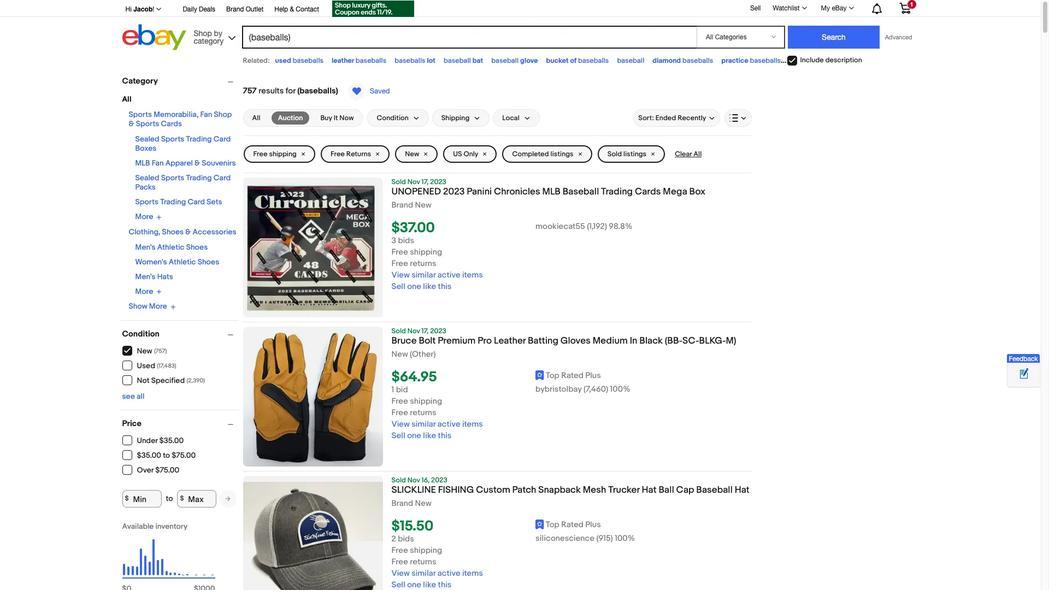 Task type: vqa. For each thing, say whether or not it's contained in the screenshot.


Task type: describe. For each thing, give the bounding box(es) containing it.
jacob
[[133, 5, 153, 13]]

auction
[[278, 114, 303, 122]]

more for 2nd more button
[[135, 287, 153, 296]]

trucker
[[609, 485, 640, 496]]

$35.00 to $75.00 link
[[122, 450, 196, 460]]

2 vertical spatial shoes
[[198, 257, 219, 267]]

description
[[826, 56, 863, 65]]

returns inside mookiecat55 (1,192) 98.8% 3 bids free shipping free returns view similar active items sell one like this
[[410, 259, 437, 269]]

17, for $37.00
[[422, 178, 429, 186]]

baseball for bat
[[444, 56, 471, 65]]

gloves
[[561, 336, 591, 347]]

us only
[[453, 150, 479, 159]]

clothing, shoes & accessories link
[[129, 227, 236, 236]]

memorabilia,
[[154, 110, 199, 119]]

more inside button
[[149, 302, 167, 311]]

2 more button from the top
[[135, 287, 162, 296]]

(2,390)
[[187, 377, 205, 384]]

sell link
[[746, 4, 766, 12]]

none submit inside shop by category banner
[[788, 26, 880, 49]]

mesh
[[583, 485, 607, 496]]

sc-
[[683, 336, 700, 347]]

bruce bolt premium pro leather batting gloves medium in black (bb-sc-blkg-m) image
[[243, 327, 383, 467]]

like inside bybristolbay (7,460) 100% free shipping free returns view similar active items sell one like this
[[423, 431, 436, 441]]

$ for maximum value in $ text box
[[180, 495, 184, 503]]

active inside mookiecat55 (1,192) 98.8% 3 bids free shipping free returns view similar active items sell one like this
[[438, 270, 461, 281]]

sold for $37.00
[[392, 178, 406, 186]]

advanced
[[886, 34, 913, 40]]

m)
[[726, 336, 737, 347]]

women's athletic shoes link
[[135, 257, 219, 267]]

4 baseballs from the left
[[578, 56, 609, 65]]

1 vertical spatial all
[[252, 114, 261, 122]]

rated for $64.95
[[562, 371, 584, 381]]

clear all
[[675, 150, 702, 159]]

bucket
[[546, 56, 569, 65]]

trading down "mlb fan apparel & souvenirs" link
[[186, 173, 212, 183]]

deals
[[199, 5, 215, 13]]

baseballs lot
[[395, 56, 436, 65]]

nov for $37.00
[[408, 178, 420, 186]]

saved button
[[345, 82, 393, 101]]

buy it now
[[321, 114, 354, 122]]

price
[[122, 418, 142, 429]]

& inside account navigation
[[290, 5, 294, 13]]

sports down apparel
[[161, 173, 184, 183]]

1 for 1
[[910, 1, 914, 8]]

get the coupon image
[[332, 1, 414, 17]]

baseball glove
[[492, 56, 538, 65]]

mlb inside sealed sports trading card boxes mlb fan apparel & souvenirs sealed sports trading card packs sports trading card sets
[[135, 159, 150, 168]]

items for $15.50
[[462, 569, 483, 579]]

sell inside bybristolbay (7,460) 100% free shipping free returns view similar active items sell one like this
[[392, 431, 406, 441]]

chronicles
[[494, 186, 541, 197]]

account navigation
[[119, 0, 919, 19]]

cards inside sold  nov 17, 2023 unopened 2023 panini chronicles mlb baseball trading cards mega box brand new
[[635, 186, 661, 197]]

1 link
[[893, 0, 918, 16]]

shipping inside bybristolbay (7,460) 100% free shipping free returns view similar active items sell one like this
[[410, 396, 442, 407]]

shop by category banner
[[119, 0, 919, 53]]

help
[[275, 5, 288, 13]]

2 vertical spatial all
[[694, 150, 702, 159]]

completed listings link
[[503, 145, 592, 163]]

listings for completed listings
[[551, 150, 574, 159]]

0 vertical spatial $35.00
[[159, 436, 184, 446]]

packs
[[135, 183, 156, 192]]

0 vertical spatial athletic
[[157, 242, 185, 252]]

slickline fishing custom patch snapback mesh trucker hat ball cap baseball hat heading
[[392, 485, 750, 496]]

Auction selected text field
[[278, 113, 303, 123]]

unopened 2023 panini chronicles mlb baseball trading cards mega box image
[[243, 178, 383, 318]]

like inside mookiecat55 (1,192) 98.8% 3 bids free shipping free returns view similar active items sell one like this
[[423, 282, 436, 292]]

us only link
[[443, 145, 497, 163]]

siliconescience
[[536, 534, 595, 544]]

brand outlet
[[226, 5, 264, 13]]

(7,460)
[[584, 384, 609, 395]]

1 men's from the top
[[135, 242, 156, 252]]

1 vertical spatial $35.00
[[137, 451, 161, 460]]

clothing,
[[129, 227, 160, 236]]

daily deals
[[183, 5, 215, 13]]

2 bids from the top
[[398, 534, 414, 545]]

(1,192)
[[587, 222, 607, 232]]

top rated plus for $15.50
[[546, 520, 601, 530]]

sports memorabilia, fan shop & sports cards link
[[129, 110, 232, 128]]

diamond baseballs
[[653, 56, 714, 65]]

cards inside sports memorabilia, fan shop & sports cards
[[161, 119, 182, 128]]

completed listings
[[513, 150, 574, 159]]

0 vertical spatial all
[[122, 95, 131, 104]]

sports trading card sets link
[[135, 197, 222, 207]]

leather
[[494, 336, 526, 347]]

bruce bolt premium pro leather batting gloves medium in black (bb-sc-blkg-m) heading
[[392, 336, 737, 347]]

practice
[[722, 56, 749, 65]]

100% for $15.50
[[615, 534, 635, 544]]

help & contact
[[275, 5, 319, 13]]

unopened 2023 panini chronicles mlb baseball trading cards mega box heading
[[392, 186, 706, 197]]

us
[[453, 150, 462, 159]]

new inside sold  nov 17, 2023 unopened 2023 panini chronicles mlb baseball trading cards mega box brand new
[[415, 200, 432, 210]]

1 sell one like this link from the top
[[392, 282, 452, 292]]

men's hats link
[[135, 272, 173, 281]]

under
[[137, 436, 158, 446]]

$15.50
[[392, 518, 434, 535]]

top rated plus image for $64.95
[[536, 370, 544, 380]]

0 vertical spatial condition button
[[368, 109, 429, 127]]

0 vertical spatial $75.00
[[172, 451, 196, 460]]

top for $15.50
[[546, 520, 560, 530]]

brand inside account navigation
[[226, 5, 244, 13]]

16,
[[422, 476, 430, 485]]

baseballs for used baseballs
[[293, 56, 324, 65]]

shipping inside mookiecat55 (1,192) 98.8% 3 bids free shipping free returns view similar active items sell one like this
[[410, 247, 442, 258]]

buy
[[321, 114, 332, 122]]

category
[[122, 76, 158, 86]]

sports down sports memorabilia, fan shop & sports cards
[[161, 134, 184, 144]]

sort:
[[639, 114, 654, 122]]

trading down sealed sports trading card packs link
[[160, 197, 186, 207]]

sold listings link
[[598, 145, 665, 163]]

leather baseballs
[[332, 56, 387, 65]]

new inside sold  nov 16, 2023 slickline fishing custom patch snapback mesh trucker hat ball cap baseball hat brand new
[[415, 499, 432, 509]]

1 view similar active items link from the top
[[392, 270, 483, 281]]

mookiecat55 (1,192) 98.8% 3 bids free shipping free returns view similar active items sell one like this
[[392, 222, 633, 292]]

sort: ended recently button
[[634, 109, 720, 127]]

view similar active items link for $64.95
[[392, 419, 483, 430]]

shop by category
[[194, 29, 224, 45]]

baseball bat
[[444, 56, 483, 65]]

contact
[[296, 5, 319, 13]]

3 baseball from the left
[[617, 56, 645, 65]]

show
[[129, 302, 147, 311]]

sports down category
[[129, 110, 152, 119]]

condition for condition dropdown button to the top
[[377, 114, 409, 122]]

sell inside account navigation
[[751, 4, 761, 12]]

available
[[122, 522, 154, 531]]

sold  nov 17, 2023 unopened 2023 panini chronicles mlb baseball trading cards mega box brand new
[[392, 178, 706, 210]]

rated for $15.50
[[562, 520, 584, 530]]

nov for $64.95
[[408, 327, 420, 336]]

items for $64.95
[[462, 419, 483, 430]]

recently
[[678, 114, 707, 122]]

diamond
[[653, 56, 681, 65]]

shipping down auction text box
[[269, 150, 297, 159]]

this inside bybristolbay (7,460) 100% free shipping free returns view similar active items sell one like this
[[438, 431, 452, 441]]

1 vertical spatial shoes
[[186, 242, 208, 252]]

men's athletic shoes link
[[135, 242, 208, 252]]

listing options selector. list view selected. image
[[730, 114, 747, 122]]

under $35.00 link
[[122, 435, 184, 446]]

baseballs for diamond baseballs
[[683, 56, 714, 65]]

1 for 1 bid
[[392, 385, 394, 395]]

2 men's from the top
[[135, 272, 156, 281]]

batting
[[528, 336, 559, 347]]

new up unopened
[[405, 150, 419, 159]]

this inside mookiecat55 (1,192) 98.8% 3 bids free shipping free returns view similar active items sell one like this
[[438, 282, 452, 292]]

view for $15.50
[[392, 569, 410, 579]]

sold for $15.50
[[392, 476, 406, 485]]

17, for $64.95
[[422, 327, 429, 336]]

& up men's athletic shoes link
[[185, 227, 191, 236]]

(other)
[[410, 349, 436, 360]]

not
[[137, 376, 150, 385]]

ended
[[656, 114, 676, 122]]

1 sealed from the top
[[135, 134, 159, 144]]

1 vertical spatial to
[[166, 494, 173, 503]]

baseballs for practice baseballs
[[750, 56, 781, 65]]

my ebay link
[[815, 2, 859, 15]]

2 hat from the left
[[735, 485, 750, 496]]

2
[[392, 534, 396, 545]]

free returns link
[[321, 145, 390, 163]]

related:
[[243, 56, 270, 65]]

local button
[[493, 109, 540, 127]]



Task type: locate. For each thing, give the bounding box(es) containing it.
1 17, from the top
[[422, 178, 429, 186]]

1 more button from the top
[[135, 212, 162, 222]]

0 horizontal spatial all
[[122, 95, 131, 104]]

top for $64.95
[[546, 371, 560, 381]]

2 horizontal spatial all
[[694, 150, 702, 159]]

1 vertical spatial brand
[[392, 200, 413, 210]]

$ for minimum value in $ text box
[[125, 495, 129, 503]]

view for $64.95
[[392, 419, 410, 430]]

2 vertical spatial sell
[[392, 431, 406, 441]]

cards left mega
[[635, 186, 661, 197]]

1 baseball from the left
[[444, 56, 471, 65]]

shop by category button
[[189, 24, 238, 48]]

view similar active items link down $37.00
[[392, 270, 483, 281]]

Maximum Value in $ text field
[[177, 490, 217, 508]]

active for $15.50
[[438, 569, 461, 579]]

1 one from the top
[[407, 282, 421, 292]]

1 vertical spatial athletic
[[169, 257, 196, 267]]

all right clear
[[694, 150, 702, 159]]

0 vertical spatial condition
[[377, 114, 409, 122]]

similar inside siliconescience (915) 100% free shipping free returns view similar active items
[[412, 569, 436, 579]]

1 baseballs from the left
[[293, 56, 324, 65]]

shipping button
[[432, 109, 490, 127]]

sold for $64.95
[[392, 327, 406, 336]]

1 horizontal spatial cards
[[635, 186, 661, 197]]

baseballs right practice
[[750, 56, 781, 65]]

over
[[137, 466, 154, 475]]

new
[[405, 150, 419, 159], [415, 200, 432, 210], [137, 347, 152, 356], [392, 349, 408, 360], [415, 499, 432, 509]]

1 vertical spatial view
[[392, 419, 410, 430]]

2 vertical spatial brand
[[392, 499, 413, 509]]

100% right (915)
[[615, 534, 635, 544]]

17, right bruce
[[422, 327, 429, 336]]

1 horizontal spatial baseball
[[697, 485, 733, 496]]

top rated plus image
[[536, 370, 544, 380], [536, 520, 544, 529]]

blkg-
[[700, 336, 726, 347]]

active for $64.95
[[438, 419, 461, 430]]

returns down 2 bids
[[410, 557, 437, 568]]

fan inside sealed sports trading card boxes mlb fan apparel & souvenirs sealed sports trading card packs sports trading card sets
[[152, 159, 164, 168]]

men's athletic shoes women's athletic shoes men's hats
[[135, 242, 219, 281]]

listings down the sort:
[[624, 150, 647, 159]]

1 nov from the top
[[408, 178, 420, 186]]

2023 right 16,
[[431, 476, 448, 485]]

0 vertical spatial sealed
[[135, 134, 159, 144]]

shipping inside siliconescience (915) 100% free shipping free returns view similar active items
[[410, 546, 442, 556]]

$ up the inventory at bottom left
[[180, 495, 184, 503]]

similar for $15.50
[[412, 569, 436, 579]]

returns down $37.00
[[410, 259, 437, 269]]

bucket of baseballs
[[546, 56, 609, 65]]

clear all link
[[671, 145, 707, 163]]

757 results for (baseballs)
[[243, 86, 338, 96]]

top up the bybristolbay
[[546, 371, 560, 381]]

2 vertical spatial more
[[149, 302, 167, 311]]

baseball right cap
[[697, 485, 733, 496]]

mlb inside sold  nov 17, 2023 unopened 2023 panini chronicles mlb baseball trading cards mega box brand new
[[543, 186, 561, 197]]

sell left watchlist
[[751, 4, 761, 12]]

2 vertical spatial card
[[188, 197, 205, 207]]

similar down 2 bids
[[412, 569, 436, 579]]

(baseballs)
[[298, 86, 338, 96]]

1 vertical spatial sell one like this link
[[392, 431, 452, 441]]

0 vertical spatial top rated plus image
[[536, 370, 544, 380]]

1 inside account navigation
[[910, 1, 914, 8]]

similar inside mookiecat55 (1,192) 98.8% 3 bids free shipping free returns view similar active items sell one like this
[[412, 270, 436, 281]]

0 vertical spatial card
[[214, 134, 231, 144]]

3 baseballs from the left
[[395, 56, 426, 65]]

one inside bybristolbay (7,460) 100% free shipping free returns view similar active items sell one like this
[[407, 431, 421, 441]]

shoes down accessories
[[198, 257, 219, 267]]

nov for $15.50
[[408, 476, 420, 485]]

sold inside sold  nov 17, 2023 bruce bolt premium pro leather batting gloves medium in black (bb-sc-blkg-m) new (other)
[[392, 327, 406, 336]]

plus up (7,460)
[[586, 371, 601, 381]]

condition down 'saved'
[[377, 114, 409, 122]]

0 horizontal spatial listings
[[551, 150, 574, 159]]

1 vertical spatial men's
[[135, 272, 156, 281]]

1 top rated plus image from the top
[[536, 370, 544, 380]]

0 horizontal spatial hat
[[642, 485, 657, 496]]

clear
[[675, 150, 692, 159]]

premium
[[438, 336, 476, 347]]

Search for anything text field
[[244, 27, 695, 48]]

2 rated from the top
[[562, 520, 584, 530]]

view inside mookiecat55 (1,192) 98.8% 3 bids free shipping free returns view similar active items sell one like this
[[392, 270, 410, 281]]

2023 for $37.00
[[430, 178, 447, 186]]

& right apparel
[[195, 159, 200, 168]]

men's down women's
[[135, 272, 156, 281]]

shipping
[[442, 114, 470, 122]]

100% for $64.95
[[610, 384, 631, 395]]

athletic up women's athletic shoes link
[[157, 242, 185, 252]]

shop left by
[[194, 29, 212, 37]]

2 similar from the top
[[412, 419, 436, 430]]

0 vertical spatial one
[[407, 282, 421, 292]]

fan right memorabilia,
[[200, 110, 212, 119]]

1 similar from the top
[[412, 270, 436, 281]]

bids
[[398, 236, 414, 246], [398, 534, 414, 545]]

2 listings from the left
[[624, 150, 647, 159]]

2 plus from the top
[[586, 520, 601, 530]]

0 vertical spatial items
[[462, 270, 483, 281]]

1 vertical spatial mlb
[[543, 186, 561, 197]]

sports down "packs"
[[135, 197, 159, 207]]

outlet
[[246, 5, 264, 13]]

condition button down 'saved'
[[368, 109, 429, 127]]

0 vertical spatial bids
[[398, 236, 414, 246]]

bybristolbay (7,460) 100% free shipping free returns view similar active items sell one like this
[[392, 384, 631, 441]]

1 vertical spatial cards
[[635, 186, 661, 197]]

all down the 757
[[252, 114, 261, 122]]

returns for $64.95
[[410, 408, 437, 418]]

view down 2 bids
[[392, 569, 410, 579]]

plus for $64.95
[[586, 371, 601, 381]]

shop inside shop by category
[[194, 29, 212, 37]]

baseball inside sold  nov 16, 2023 slickline fishing custom patch snapback mesh trucker hat ball cap baseball hat brand new
[[697, 485, 733, 496]]

baseballs
[[293, 56, 324, 65], [356, 56, 387, 65], [395, 56, 426, 65], [578, 56, 609, 65], [683, 56, 714, 65], [750, 56, 781, 65], [818, 56, 848, 65]]

2 bids
[[392, 534, 414, 545]]

watchlist
[[773, 4, 800, 12]]

2023 left panini
[[443, 186, 465, 197]]

0 horizontal spatial condition button
[[122, 329, 238, 339]]

0 vertical spatial sell
[[751, 4, 761, 12]]

17, inside sold  nov 17, 2023 unopened 2023 panini chronicles mlb baseball trading cards mega box brand new
[[422, 178, 429, 186]]

1 horizontal spatial shop
[[214, 110, 232, 119]]

used (17,483)
[[137, 361, 176, 371]]

more
[[135, 212, 153, 222], [135, 287, 153, 296], [149, 302, 167, 311]]

2023 inside sold  nov 16, 2023 slickline fishing custom patch snapback mesh trucker hat ball cap baseball hat brand new
[[431, 476, 448, 485]]

3 view from the top
[[392, 569, 410, 579]]

1 horizontal spatial 1
[[910, 1, 914, 8]]

all link
[[246, 112, 267, 125]]

items inside siliconescience (915) 100% free shipping free returns view similar active items
[[462, 569, 483, 579]]

$75.00 down under $35.00
[[172, 451, 196, 460]]

2 baseball from the left
[[492, 56, 519, 65]]

$
[[125, 495, 129, 503], [180, 495, 184, 503]]

to
[[163, 451, 170, 460], [166, 494, 173, 503]]

shipping down $64.95
[[410, 396, 442, 407]]

17, down new link on the left top of the page
[[422, 178, 429, 186]]

trading
[[186, 134, 212, 144], [186, 173, 212, 183], [601, 186, 633, 197], [160, 197, 186, 207]]

items inside bybristolbay (7,460) 100% free shipping free returns view similar active items sell one like this
[[462, 419, 483, 430]]

active inside bybristolbay (7,460) 100% free shipping free returns view similar active items sell one like this
[[438, 419, 461, 430]]

2023 up (other)
[[430, 327, 447, 336]]

1 vertical spatial top rated plus image
[[536, 520, 544, 529]]

2023 for $64.95
[[430, 327, 447, 336]]

bids inside mookiecat55 (1,192) 98.8% 3 bids free shipping free returns view similar active items sell one like this
[[398, 236, 414, 246]]

watchlist link
[[767, 2, 812, 15]]

fan inside sports memorabilia, fan shop & sports cards
[[200, 110, 212, 119]]

baseball left the diamond
[[617, 56, 645, 65]]

category
[[194, 36, 224, 45]]

17, inside sold  nov 17, 2023 bruce bolt premium pro leather batting gloves medium in black (bb-sc-blkg-m) new (other)
[[422, 327, 429, 336]]

1 vertical spatial active
[[438, 419, 461, 430]]

top rated plus image up the bybristolbay
[[536, 370, 544, 380]]

siliconescience (915) 100% free shipping free returns view similar active items
[[392, 534, 635, 579]]

0 horizontal spatial fan
[[152, 159, 164, 168]]

black
[[640, 336, 663, 347]]

athletic down men's athletic shoes link
[[169, 257, 196, 267]]

0 vertical spatial shop
[[194, 29, 212, 37]]

sell down 3
[[392, 282, 406, 292]]

condition up 'new (757)'
[[122, 329, 160, 339]]

0 horizontal spatial 1
[[392, 385, 394, 395]]

lot
[[427, 56, 436, 65]]

returns for $15.50
[[410, 557, 437, 568]]

daily
[[183, 5, 197, 13]]

1 listings from the left
[[551, 150, 574, 159]]

2 sealed from the top
[[135, 173, 159, 183]]

3 nov from the top
[[408, 476, 420, 485]]

trading down sports memorabilia, fan shop & sports cards
[[186, 134, 212, 144]]

1 vertical spatial sell
[[392, 282, 406, 292]]

3 similar from the top
[[412, 569, 436, 579]]

mlb
[[135, 159, 150, 168], [543, 186, 561, 197]]

1 vertical spatial card
[[214, 173, 231, 183]]

2 $ from the left
[[180, 495, 184, 503]]

shop inside sports memorabilia, fan shop & sports cards
[[214, 110, 232, 119]]

hi
[[125, 5, 132, 13]]

top rated plus for $64.95
[[546, 371, 601, 381]]

0 vertical spatial nov
[[408, 178, 420, 186]]

sealed
[[135, 134, 159, 144], [135, 173, 159, 183]]

100% inside bybristolbay (7,460) 100% free shipping free returns view similar active items sell one like this
[[610, 384, 631, 395]]

1 vertical spatial this
[[438, 431, 452, 441]]

top rated plus
[[546, 371, 601, 381], [546, 520, 601, 530]]

2 vertical spatial similar
[[412, 569, 436, 579]]

1 vertical spatial sealed
[[135, 173, 159, 183]]

baseballs for rawlings baseballs
[[818, 56, 848, 65]]

1 vertical spatial 100%
[[615, 534, 635, 544]]

inventory
[[156, 522, 188, 531]]

one
[[407, 282, 421, 292], [407, 431, 421, 441]]

hi jacob !
[[125, 5, 154, 13]]

2 vertical spatial nov
[[408, 476, 420, 485]]

100% inside siliconescience (915) 100% free shipping free returns view similar active items
[[615, 534, 635, 544]]

1 items from the top
[[462, 270, 483, 281]]

& right help
[[290, 5, 294, 13]]

2 returns from the top
[[410, 408, 437, 418]]

2023 down new link on the left top of the page
[[430, 178, 447, 186]]

3 returns from the top
[[410, 557, 437, 568]]

baseball left bat
[[444, 56, 471, 65]]

1 vertical spatial items
[[462, 419, 483, 430]]

baseballs right of
[[578, 56, 609, 65]]

pro
[[478, 336, 492, 347]]

saved
[[370, 87, 390, 95]]

baseball inside sold  nov 17, 2023 unopened 2023 panini chronicles mlb baseball trading cards mega box brand new
[[563, 186, 599, 197]]

sealed sports trading card boxes mlb fan apparel & souvenirs sealed sports trading card packs sports trading card sets
[[135, 134, 236, 207]]

more right show
[[149, 302, 167, 311]]

2 active from the top
[[438, 419, 461, 430]]

returns down $64.95
[[410, 408, 437, 418]]

2 baseballs from the left
[[356, 56, 387, 65]]

listings
[[551, 150, 574, 159], [624, 150, 647, 159]]

0 vertical spatial sell one like this link
[[392, 282, 452, 292]]

top rated plus up the bybristolbay
[[546, 371, 601, 381]]

nov inside sold  nov 16, 2023 slickline fishing custom patch snapback mesh trucker hat ball cap baseball hat brand new
[[408, 476, 420, 485]]

$37.00
[[392, 220, 435, 237]]

1 horizontal spatial hat
[[735, 485, 750, 496]]

baseballs for leather baseballs
[[356, 56, 387, 65]]

listings for sold listings
[[624, 150, 647, 159]]

$75.00 down $35.00 to $75.00
[[155, 466, 179, 475]]

graph of available inventory between $0 and $1000+ image
[[122, 522, 215, 590]]

include description
[[801, 56, 863, 65]]

0 vertical spatial baseball
[[563, 186, 599, 197]]

panini
[[467, 186, 492, 197]]

sets
[[207, 197, 222, 207]]

condition button up (757)
[[122, 329, 238, 339]]

1 returns from the top
[[410, 259, 437, 269]]

2023 inside sold  nov 17, 2023 bruce bolt premium pro leather batting gloves medium in black (bb-sc-blkg-m) new (other)
[[430, 327, 447, 336]]

brand down unopened
[[392, 200, 413, 210]]

0 vertical spatial view similar active items link
[[392, 270, 483, 281]]

2 one from the top
[[407, 431, 421, 441]]

& inside sports memorabilia, fan shop & sports cards
[[129, 119, 134, 128]]

3 items from the top
[[462, 569, 483, 579]]

medium
[[593, 336, 628, 347]]

2 view similar active items link from the top
[[392, 419, 483, 430]]

used
[[275, 56, 291, 65]]

1 vertical spatial condition button
[[122, 329, 238, 339]]

1 vertical spatial condition
[[122, 329, 160, 339]]

shipping down 2 bids
[[410, 546, 442, 556]]

box
[[690, 186, 706, 197]]

top rated plus image up siliconescience
[[536, 520, 544, 529]]

view similar active items link down 2 bids
[[392, 569, 483, 579]]

0 vertical spatial returns
[[410, 259, 437, 269]]

shoes up men's athletic shoes link
[[162, 227, 184, 236]]

rated up siliconescience
[[562, 520, 584, 530]]

condition inside dropdown button
[[377, 114, 409, 122]]

1 horizontal spatial baseball
[[492, 56, 519, 65]]

souvenirs
[[202, 159, 236, 168]]

fishing
[[438, 485, 474, 496]]

0 vertical spatial more button
[[135, 212, 162, 222]]

nov inside sold  nov 17, 2023 bruce bolt premium pro leather batting gloves medium in black (bb-sc-blkg-m) new (other)
[[408, 327, 420, 336]]

(757)
[[154, 348, 167, 355]]

1 left bid at bottom left
[[392, 385, 394, 395]]

1 vertical spatial top
[[546, 520, 560, 530]]

sell one like this link down 3
[[392, 282, 452, 292]]

0 horizontal spatial shop
[[194, 29, 212, 37]]

1 vertical spatial returns
[[410, 408, 437, 418]]

0 vertical spatial 1
[[910, 1, 914, 8]]

bruce
[[392, 336, 417, 347]]

1 $ from the left
[[125, 495, 129, 503]]

0 horizontal spatial $
[[125, 495, 129, 503]]

1 like from the top
[[423, 282, 436, 292]]

view down 3
[[392, 270, 410, 281]]

condition for bottom condition dropdown button
[[122, 329, 160, 339]]

shoes down clothing, shoes & accessories link
[[186, 242, 208, 252]]

1 vertical spatial shop
[[214, 110, 232, 119]]

0 vertical spatial active
[[438, 270, 461, 281]]

0 horizontal spatial mlb
[[135, 159, 150, 168]]

auction link
[[272, 112, 310, 125]]

see all button
[[122, 392, 145, 401]]

1 active from the top
[[438, 270, 461, 281]]

1 vertical spatial top rated plus
[[546, 520, 601, 530]]

more for 2nd more button from the bottom
[[135, 212, 153, 222]]

2 top from the top
[[546, 520, 560, 530]]

2 items from the top
[[462, 419, 483, 430]]

returns
[[347, 150, 371, 159]]

rated up the bybristolbay
[[562, 371, 584, 381]]

view similar active items link for $15.50
[[392, 569, 483, 579]]

free
[[253, 150, 268, 159], [331, 150, 345, 159], [392, 247, 408, 258], [392, 259, 408, 269], [392, 396, 408, 407], [392, 408, 408, 418], [392, 546, 408, 556], [392, 557, 408, 568]]

nov left 16,
[[408, 476, 420, 485]]

mlb right chronicles
[[543, 186, 561, 197]]

baseball for glove
[[492, 56, 519, 65]]

baseballs right the diamond
[[683, 56, 714, 65]]

1 vertical spatial $75.00
[[155, 466, 179, 475]]

glove
[[520, 56, 538, 65]]

trading up 98.8%
[[601, 186, 633, 197]]

sealed down 'boxes'
[[135, 173, 159, 183]]

slickline fishing custom patch snapback mesh trucker hat ball cap baseball hat image
[[243, 482, 383, 590]]

2 view from the top
[[392, 419, 410, 430]]

2 like from the top
[[423, 431, 436, 441]]

it
[[334, 114, 338, 122]]

2 this from the top
[[438, 431, 452, 441]]

shipping
[[269, 150, 297, 159], [410, 247, 442, 258], [410, 396, 442, 407], [410, 546, 442, 556]]

shop left all link
[[214, 110, 232, 119]]

similar down $37.00
[[412, 270, 436, 281]]

1 vertical spatial more
[[135, 287, 153, 296]]

1 vertical spatial one
[[407, 431, 421, 441]]

top rated plus image for $15.50
[[536, 520, 544, 529]]

baseballs left lot
[[395, 56, 426, 65]]

men's down clothing,
[[135, 242, 156, 252]]

2 top rated plus from the top
[[546, 520, 601, 530]]

0 vertical spatial rated
[[562, 371, 584, 381]]

main content containing $37.00
[[243, 71, 752, 590]]

more button up show more
[[135, 287, 162, 296]]

0 vertical spatial 17,
[[422, 178, 429, 186]]

1 view from the top
[[392, 270, 410, 281]]

similar inside bybristolbay (7,460) 100% free shipping free returns view similar active items sell one like this
[[412, 419, 436, 430]]

view inside bybristolbay (7,460) 100% free shipping free returns view similar active items sell one like this
[[392, 419, 410, 430]]

0 vertical spatial this
[[438, 282, 452, 292]]

new down "slickline"
[[415, 499, 432, 509]]

plus
[[586, 371, 601, 381], [586, 520, 601, 530]]

brand inside sold  nov 16, 2023 slickline fishing custom patch snapback mesh trucker hat ball cap baseball hat brand new
[[392, 499, 413, 509]]

sealed down memorabilia,
[[135, 134, 159, 144]]

trading inside sold  nov 17, 2023 unopened 2023 panini chronicles mlb baseball trading cards mega box brand new
[[601, 186, 633, 197]]

0 vertical spatial 100%
[[610, 384, 631, 395]]

sold listings
[[608, 150, 647, 159]]

0 vertical spatial brand
[[226, 5, 244, 13]]

ball
[[659, 485, 674, 496]]

active inside siliconescience (915) 100% free shipping free returns view similar active items
[[438, 569, 461, 579]]

6 baseballs from the left
[[750, 56, 781, 65]]

2 vertical spatial view
[[392, 569, 410, 579]]

7 baseballs from the left
[[818, 56, 848, 65]]

ebay
[[832, 4, 847, 12]]

sold inside sold  nov 16, 2023 slickline fishing custom patch snapback mesh trucker hat ball cap baseball hat brand new
[[392, 476, 406, 485]]

2 sell one like this link from the top
[[392, 431, 452, 441]]

1 top rated plus from the top
[[546, 371, 601, 381]]

top up siliconescience
[[546, 520, 560, 530]]

sell inside mookiecat55 (1,192) 98.8% 3 bids free shipping free returns view similar active items sell one like this
[[392, 282, 406, 292]]

1 vertical spatial nov
[[408, 327, 420, 336]]

free shipping link
[[244, 145, 315, 163]]

main content
[[243, 71, 752, 590]]

similar for $64.95
[[412, 419, 436, 430]]

athletic
[[157, 242, 185, 252], [169, 257, 196, 267]]

3 view similar active items link from the top
[[392, 569, 483, 579]]

1 hat from the left
[[642, 485, 657, 496]]

1 horizontal spatial condition button
[[368, 109, 429, 127]]

one inside mookiecat55 (1,192) 98.8% 3 bids free shipping free returns view similar active items sell one like this
[[407, 282, 421, 292]]

sell one like this link up 16,
[[392, 431, 452, 441]]

1 horizontal spatial mlb
[[543, 186, 561, 197]]

view
[[392, 270, 410, 281], [392, 419, 410, 430], [392, 569, 410, 579]]

plus up (915)
[[586, 520, 601, 530]]

baseballs right rawlings
[[818, 56, 848, 65]]

nov inside sold  nov 17, 2023 unopened 2023 panini chronicles mlb baseball trading cards mega box brand new
[[408, 178, 420, 186]]

0 vertical spatial like
[[423, 282, 436, 292]]

results
[[259, 86, 284, 96]]

$ up available
[[125, 495, 129, 503]]

daily deals link
[[183, 4, 215, 16]]

0 vertical spatial top rated plus
[[546, 371, 601, 381]]

0 horizontal spatial cards
[[161, 119, 182, 128]]

& down category
[[129, 119, 134, 128]]

2023 for $15.50
[[431, 476, 448, 485]]

0 vertical spatial shoes
[[162, 227, 184, 236]]

brand inside sold  nov 17, 2023 unopened 2023 panini chronicles mlb baseball trading cards mega box brand new
[[392, 200, 413, 210]]

0 vertical spatial mlb
[[135, 159, 150, 168]]

new down unopened
[[415, 200, 432, 210]]

rawlings baseballs
[[789, 56, 848, 65]]

sell
[[751, 4, 761, 12], [392, 282, 406, 292], [392, 431, 406, 441]]

$35.00 up $35.00 to $75.00
[[159, 436, 184, 446]]

to inside $35.00 to $75.00 link
[[163, 451, 170, 460]]

sports up 'boxes'
[[136, 119, 159, 128]]

1 vertical spatial like
[[423, 431, 436, 441]]

1 vertical spatial baseball
[[697, 485, 733, 496]]

1 horizontal spatial $
[[180, 495, 184, 503]]

like
[[423, 282, 436, 292], [423, 431, 436, 441]]

plus for $15.50
[[586, 520, 601, 530]]

advanced link
[[880, 26, 918, 48]]

1 plus from the top
[[586, 371, 601, 381]]

&
[[290, 5, 294, 13], [129, 119, 134, 128], [195, 159, 200, 168], [185, 227, 191, 236]]

1 vertical spatial fan
[[152, 159, 164, 168]]

shipping down $37.00
[[410, 247, 442, 258]]

2 top rated plus image from the top
[[536, 520, 544, 529]]

17,
[[422, 178, 429, 186], [422, 327, 429, 336]]

returns inside bybristolbay (7,460) 100% free shipping free returns view similar active items sell one like this
[[410, 408, 437, 418]]

$35.00 up over $75.00 link
[[137, 451, 161, 460]]

items inside mookiecat55 (1,192) 98.8% 3 bids free shipping free returns view similar active items sell one like this
[[462, 270, 483, 281]]

None submit
[[788, 26, 880, 49]]

similar down $64.95
[[412, 419, 436, 430]]

women's
[[135, 257, 167, 267]]

returns inside siliconescience (915) 100% free shipping free returns view similar active items
[[410, 557, 437, 568]]

card left sets
[[188, 197, 205, 207]]

2 vertical spatial view similar active items link
[[392, 569, 483, 579]]

view inside siliconescience (915) 100% free shipping free returns view similar active items
[[392, 569, 410, 579]]

to down under $35.00
[[163, 451, 170, 460]]

2 17, from the top
[[422, 327, 429, 336]]

0 horizontal spatial condition
[[122, 329, 160, 339]]

like up "bolt"
[[423, 282, 436, 292]]

view similar active items link down bid at bottom left
[[392, 419, 483, 430]]

sold inside sold  nov 17, 2023 unopened 2023 panini chronicles mlb baseball trading cards mega box brand new
[[392, 178, 406, 186]]

2 nov from the top
[[408, 327, 420, 336]]

bids right 3
[[398, 236, 414, 246]]

0 horizontal spatial baseball
[[563, 186, 599, 197]]

0 vertical spatial cards
[[161, 119, 182, 128]]

bid
[[396, 385, 408, 395]]

0 vertical spatial more
[[135, 212, 153, 222]]

baseball
[[563, 186, 599, 197], [697, 485, 733, 496]]

new inside sold  nov 17, 2023 bruce bolt premium pro leather batting gloves medium in black (bb-sc-blkg-m) new (other)
[[392, 349, 408, 360]]

2 vertical spatial active
[[438, 569, 461, 579]]

100% right (7,460)
[[610, 384, 631, 395]]

5 baseballs from the left
[[683, 56, 714, 65]]

more up clothing,
[[135, 212, 153, 222]]

1 horizontal spatial listings
[[624, 150, 647, 159]]

1 bids from the top
[[398, 236, 414, 246]]

bids right 2
[[398, 534, 414, 545]]

new up the used
[[137, 347, 152, 356]]

sell one like this link
[[392, 282, 452, 292], [392, 431, 452, 441]]

under $35.00
[[137, 436, 184, 446]]

snapback
[[539, 485, 581, 496]]

1 horizontal spatial fan
[[200, 110, 212, 119]]

rawlings
[[789, 56, 816, 65]]

3 active from the top
[[438, 569, 461, 579]]

1 this from the top
[[438, 282, 452, 292]]

1 top from the top
[[546, 371, 560, 381]]

Minimum Value in $ text field
[[122, 490, 162, 508]]

shoes
[[162, 227, 184, 236], [186, 242, 208, 252], [198, 257, 219, 267]]

0 vertical spatial plus
[[586, 371, 601, 381]]

hats
[[157, 272, 173, 281]]

sell down "1 bid"
[[392, 431, 406, 441]]

1 horizontal spatial condition
[[377, 114, 409, 122]]

757
[[243, 86, 257, 96]]

all
[[137, 392, 145, 401]]

1 rated from the top
[[562, 371, 584, 381]]

card up souvenirs
[[214, 134, 231, 144]]

see all
[[122, 392, 145, 401]]

& inside sealed sports trading card boxes mlb fan apparel & souvenirs sealed sports trading card packs sports trading card sets
[[195, 159, 200, 168]]

baseball up (1,192)
[[563, 186, 599, 197]]

show more
[[129, 302, 167, 311]]

brand left outlet
[[226, 5, 244, 13]]

1 up advanced
[[910, 1, 914, 8]]



